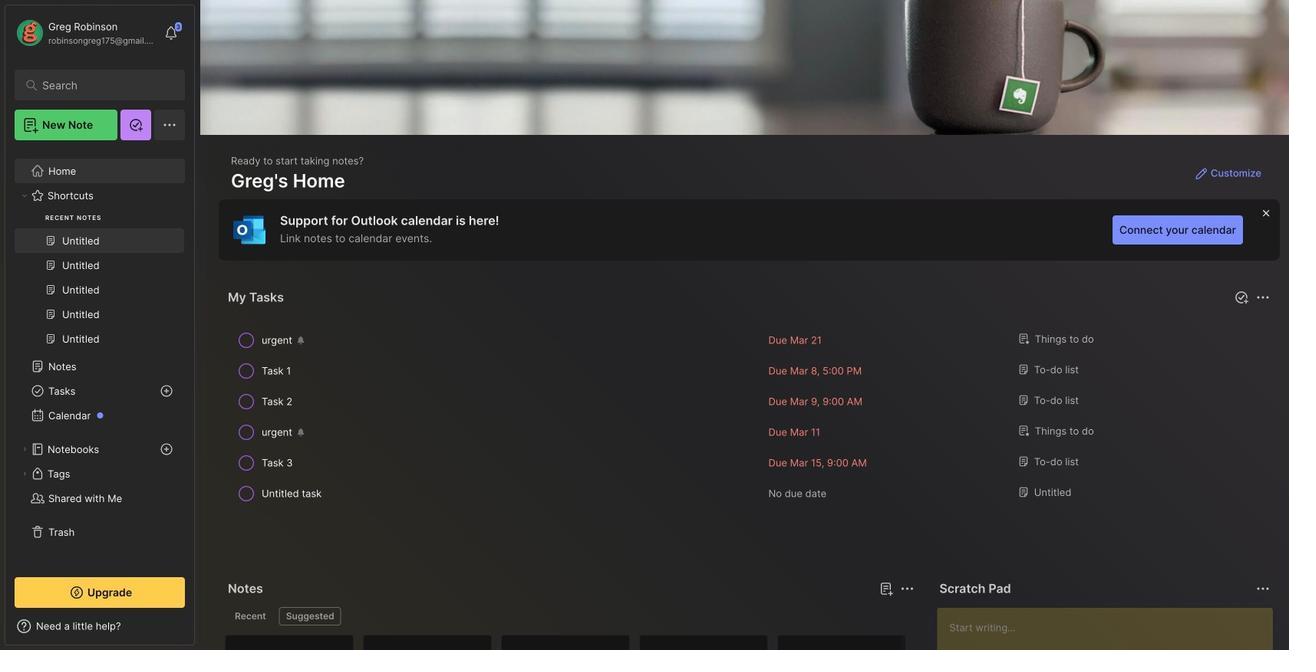 Task type: locate. For each thing, give the bounding box(es) containing it.
none search field inside main element
[[42, 76, 165, 94]]

1 row group from the top
[[225, 325, 1274, 510]]

tree
[[5, 90, 194, 564]]

tab list
[[228, 608, 912, 626]]

tree inside main element
[[5, 90, 194, 564]]

expand tags image
[[20, 470, 29, 479]]

0 horizontal spatial tab
[[228, 608, 273, 626]]

group
[[15, 114, 184, 361]]

0 vertical spatial row group
[[225, 325, 1274, 510]]

group inside main element
[[15, 114, 184, 361]]

expand notebooks image
[[20, 445, 29, 454]]

click to collapse image
[[194, 623, 205, 641]]

Start writing… text field
[[950, 609, 1273, 651]]

1 horizontal spatial tab
[[279, 608, 341, 626]]

tab
[[228, 608, 273, 626], [279, 608, 341, 626]]

1 tab from the left
[[228, 608, 273, 626]]

1 vertical spatial row group
[[225, 636, 1290, 651]]

More actions field
[[897, 579, 918, 600]]

Account field
[[15, 18, 157, 48]]

Search text field
[[42, 78, 165, 93]]

None search field
[[42, 76, 165, 94]]

row group
[[225, 325, 1274, 510], [225, 636, 1290, 651]]



Task type: describe. For each thing, give the bounding box(es) containing it.
new task image
[[1234, 290, 1250, 306]]

WHAT'S NEW field
[[5, 615, 194, 639]]

main element
[[0, 0, 200, 651]]

2 tab from the left
[[279, 608, 341, 626]]

more actions image
[[898, 580, 917, 599]]

2 row group from the top
[[225, 636, 1290, 651]]



Task type: vqa. For each thing, say whether or not it's contained in the screenshot.
Font family "field"
no



